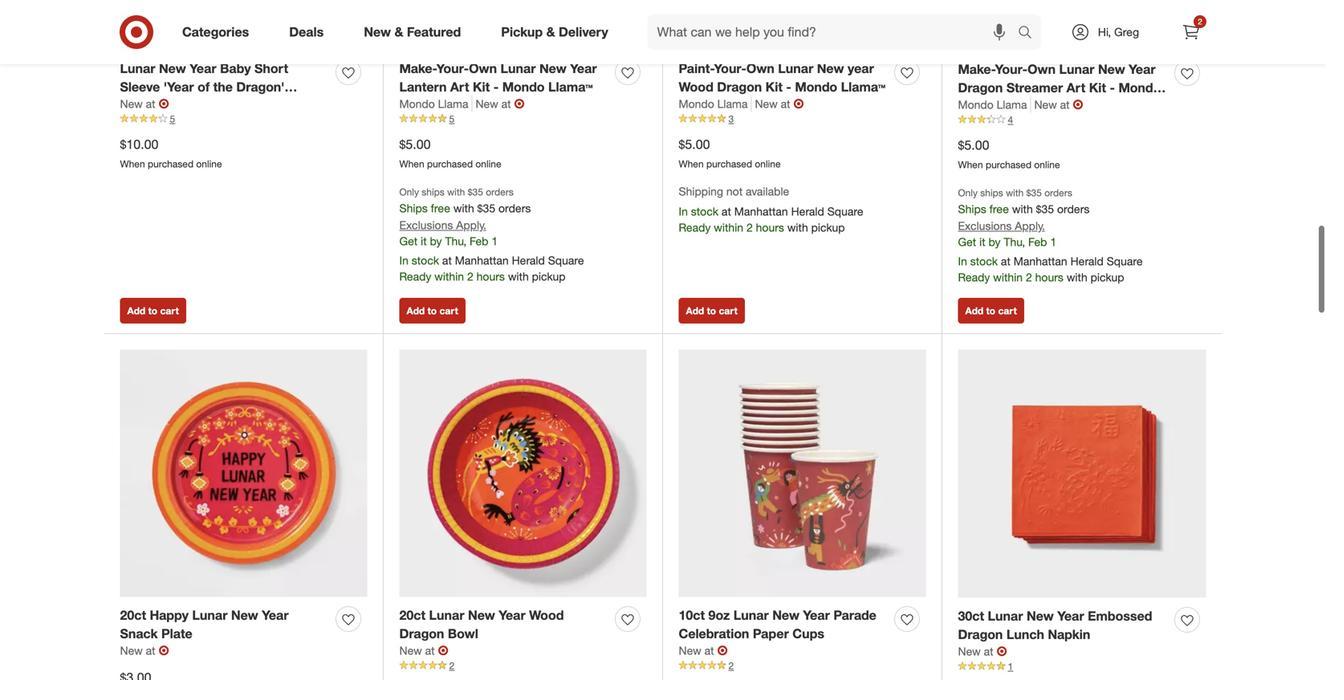 Task type: describe. For each thing, give the bounding box(es) containing it.
feb for streamer
[[1029, 235, 1047, 249]]

hours for make-your-own lunar new year lantern art kit - mondo llama™
[[477, 269, 505, 283]]

herald for make-your-own lunar new year dragon streamer art kit - mondo llama™
[[1071, 254, 1104, 268]]

new inside make-your-own lunar new year dragon streamer art kit - mondo llama™
[[1098, 61, 1125, 77]]

mondo inside make-your-own lunar new year dragon streamer art kit - mondo llama™
[[1119, 80, 1161, 95]]

mondo llama new at ¬ for dragon
[[679, 96, 804, 112]]

3
[[729, 113, 734, 125]]

own for art
[[469, 61, 497, 76]]

new inside paint-your-own lunar new year wood dragon kit  - mondo llama™
[[817, 61, 844, 76]]

lunar new year baby short sleeve 'year of the dragon' bodysuit - red link
[[120, 59, 330, 113]]

new inside 20ct happy lunar new year snack plate
[[231, 607, 258, 623]]

¬ down lunch on the right bottom
[[997, 644, 1007, 659]]

pickup inside shipping not available in stock at  manhattan herald square ready within 2 hours with pickup
[[811, 220, 845, 234]]

ships for make-your-own lunar new year lantern art kit - mondo llama™
[[399, 201, 428, 215]]

search button
[[1011, 14, 1049, 53]]

new down paint-your-own lunar new year wood dragon kit  - mondo llama™ in the top right of the page
[[755, 97, 778, 111]]

9oz
[[709, 607, 730, 623]]

$5.00 when purchased online for streamer
[[958, 137, 1060, 171]]

llama™ for year
[[841, 79, 886, 95]]

napkin
[[1048, 626, 1091, 642]]

make-your-own lunar new year dragon streamer art kit - mondo llama™ link
[[958, 60, 1169, 114]]

& for new
[[395, 24, 403, 40]]

new down sleeve
[[120, 97, 143, 111]]

dragon'
[[236, 79, 285, 95]]

pickup
[[501, 24, 543, 40]]

kit for dragon
[[766, 79, 783, 95]]

add to cart button for paint-your-own lunar new year wood dragon kit  - mondo llama™
[[679, 298, 745, 324]]

lunar inside "30ct lunar new year embossed dragon lunch napkin"
[[988, 608, 1023, 624]]

exclusions apply. button for make-your-own lunar new year lantern art kit - mondo llama™
[[399, 217, 486, 233]]

new & featured
[[364, 24, 461, 40]]

when for lunar new year baby short sleeve 'year of the dragon' bodysuit - red
[[120, 158, 145, 170]]

llama for art
[[438, 97, 468, 111]]

5 for new
[[449, 113, 455, 125]]

year inside make-your-own lunar new year lantern art kit - mondo llama™
[[570, 61, 597, 76]]

- inside make-your-own lunar new year lantern art kit - mondo llama™
[[494, 79, 499, 95]]

bowl
[[448, 626, 478, 641]]

when for make-your-own lunar new year lantern art kit - mondo llama™
[[399, 158, 424, 170]]

new at ¬ for bowl
[[399, 643, 449, 658]]

ready for make-your-own lunar new year dragon streamer art kit - mondo llama™
[[958, 270, 990, 284]]

manhattan for make-your-own lunar new year lantern art kit - mondo llama™
[[455, 253, 509, 267]]

add for make-your-own lunar new year lantern art kit - mondo llama™
[[407, 305, 425, 317]]

hi, greg
[[1098, 25, 1139, 39]]

art inside make-your-own lunar new year dragon streamer art kit - mondo llama™
[[1067, 80, 1086, 95]]

dragon inside paint-your-own lunar new year wood dragon kit  - mondo llama™
[[717, 79, 762, 95]]

herald inside shipping not available in stock at  manhattan herald square ready within 2 hours with pickup
[[791, 204, 824, 218]]

add to cart button for make-your-own lunar new year lantern art kit - mondo llama™
[[399, 298, 466, 324]]

year
[[848, 61, 874, 76]]

20ct lunar new year wood dragon bowl
[[399, 607, 564, 641]]

feb for art
[[470, 234, 489, 248]]

year inside 10ct 9oz lunar new year parade celebration paper cups
[[803, 607, 830, 623]]

llama™ for year
[[548, 79, 593, 95]]

art inside make-your-own lunar new year lantern art kit - mondo llama™
[[450, 79, 469, 95]]

new down streamer
[[1035, 98, 1057, 112]]

new inside 10ct 9oz lunar new year parade celebration paper cups
[[773, 607, 800, 623]]

20ct happy lunar new year snack plate link
[[120, 606, 330, 643]]

greg
[[1115, 25, 1139, 39]]

pickup & delivery link
[[488, 14, 628, 50]]

bodysuit
[[120, 97, 174, 113]]

year inside 20ct happy lunar new year snack plate
[[262, 607, 289, 623]]

mondo llama new at ¬ for art
[[399, 96, 525, 112]]

new at ¬ for celebration
[[679, 643, 728, 658]]

1 for art
[[1050, 235, 1057, 249]]

ships for make-your-own lunar new year dragon streamer art kit - mondo llama™
[[981, 187, 1003, 199]]

mondo llama link for wood
[[679, 96, 752, 112]]

¬ down 'year
[[159, 96, 169, 112]]

add for lunar new year baby short sleeve 'year of the dragon' bodysuit - red
[[127, 305, 146, 317]]

own for dragon
[[747, 61, 775, 76]]

when for make-your-own lunar new year dragon streamer art kit - mondo llama™
[[958, 159, 983, 171]]

20ct lunar new year wood dragon bowl link
[[399, 606, 609, 643]]

celebration
[[679, 626, 749, 641]]

hours for make-your-own lunar new year dragon streamer art kit - mondo llama™
[[1035, 270, 1064, 284]]

new down the 20ct lunar new year wood dragon bowl
[[399, 644, 422, 658]]

in inside shipping not available in stock at  manhattan herald square ready within 2 hours with pickup
[[679, 204, 688, 218]]

new down celebration
[[679, 644, 702, 658]]

¬ up 4 link
[[1073, 97, 1084, 112]]

pickup for make-your-own lunar new year lantern art kit - mondo llama™
[[532, 269, 566, 283]]

by for make-your-own lunar new year dragon streamer art kit - mondo llama™
[[989, 235, 1001, 249]]

20ct happy lunar new year snack plate
[[120, 607, 289, 641]]

not
[[727, 184, 743, 198]]

$10.00
[[120, 137, 159, 152]]

¬ up 3 link
[[794, 96, 804, 112]]

streamer
[[1007, 80, 1063, 95]]

dragon inside the 20ct lunar new year wood dragon bowl
[[399, 626, 444, 641]]

new at ¬ for lunch
[[958, 644, 1007, 659]]

$5.00 when purchased online for art
[[399, 137, 501, 170]]

in for make-your-own lunar new year lantern art kit - mondo llama™
[[399, 253, 409, 267]]

make-your-own lunar new year lantern art kit - mondo llama™
[[399, 61, 597, 95]]

happy
[[150, 607, 189, 623]]

new down make-your-own lunar new year lantern art kit - mondo llama™
[[476, 97, 498, 111]]

year inside "30ct lunar new year embossed dragon lunch napkin"
[[1058, 608, 1085, 624]]

of
[[198, 79, 210, 95]]

make- for make-your-own lunar new year dragon streamer art kit - mondo llama™
[[958, 61, 995, 77]]

mondo llama new at ¬ for streamer
[[958, 97, 1084, 112]]

llama for dragon
[[718, 97, 748, 111]]

purchased for dragon
[[986, 159, 1032, 171]]

¬ down celebration
[[717, 643, 728, 658]]

2 link for 20ct lunar new year wood dragon bowl
[[399, 659, 647, 673]]

stock for make-your-own lunar new year lantern art kit - mondo llama™
[[412, 253, 439, 267]]

lunar new year baby short sleeve 'year of the dragon' bodysuit - red
[[120, 61, 288, 113]]

4
[[1008, 114, 1013, 126]]

exclusions apply. button for make-your-own lunar new year dragon streamer art kit - mondo llama™
[[958, 218, 1045, 234]]

when for paint-your-own lunar new year wood dragon kit  - mondo llama™
[[679, 158, 704, 170]]

red
[[186, 97, 211, 113]]

new inside make-your-own lunar new year lantern art kit - mondo llama™
[[540, 61, 567, 76]]

in for make-your-own lunar new year dragon streamer art kit - mondo llama™
[[958, 254, 967, 268]]

¬ down make-your-own lunar new year lantern art kit - mondo llama™
[[514, 96, 525, 112]]

sleeve
[[120, 79, 160, 95]]

deals
[[289, 24, 324, 40]]

paint-your-own lunar new year wood dragon kit  - mondo llama™ link
[[679, 59, 888, 96]]

by for make-your-own lunar new year lantern art kit - mondo llama™
[[430, 234, 442, 248]]

llama™ inside make-your-own lunar new year dragon streamer art kit - mondo llama™
[[958, 98, 1003, 114]]

shipping
[[679, 184, 723, 198]]

short
[[255, 61, 288, 76]]

the
[[213, 79, 233, 95]]

delivery
[[559, 24, 608, 40]]

1 link
[[958, 660, 1206, 674]]

shipping not available in stock at  manhattan herald square ready within 2 hours with pickup
[[679, 184, 864, 234]]

lunar inside paint-your-own lunar new year wood dragon kit  - mondo llama™
[[778, 61, 814, 76]]

online for streamer
[[1034, 159, 1060, 171]]

wood inside the 20ct lunar new year wood dragon bowl
[[529, 607, 564, 623]]

lunar inside the lunar new year baby short sleeve 'year of the dragon' bodysuit - red
[[120, 61, 155, 76]]

$10.00 when purchased online
[[120, 137, 222, 170]]

new at ¬ for plate
[[120, 643, 169, 658]]

to for paint-your-own lunar new year wood dragon kit  - mondo llama™
[[707, 305, 716, 317]]

30ct
[[958, 608, 984, 624]]

purchased for lantern
[[427, 158, 473, 170]]

stock inside shipping not available in stock at  manhattan herald square ready within 2 hours with pickup
[[691, 204, 719, 218]]

thu, for art
[[445, 234, 467, 248]]

get for make-your-own lunar new year lantern art kit - mondo llama™
[[399, 234, 418, 248]]

thu, for streamer
[[1004, 235, 1025, 249]]

wood inside paint-your-own lunar new year wood dragon kit  - mondo llama™
[[679, 79, 714, 95]]

snack
[[120, 626, 158, 641]]

manhattan for make-your-own lunar new year dragon streamer art kit - mondo llama™
[[1014, 254, 1068, 268]]

add to cart for paint-your-own lunar new year wood dragon kit  - mondo llama™
[[686, 305, 738, 317]]

year inside the 20ct lunar new year wood dragon bowl
[[499, 607, 526, 623]]

only ships with $35 orders ships free with $35 orders exclusions apply. get it by thu, feb 1 in stock at  manhattan herald square ready within 2 hours with pickup for art
[[958, 187, 1143, 284]]

new at ¬ for 'year
[[120, 96, 169, 112]]

cups
[[793, 626, 825, 641]]

parade
[[834, 607, 877, 623]]

pickup & delivery
[[501, 24, 608, 40]]

free for make-your-own lunar new year lantern art kit - mondo llama™
[[431, 201, 450, 215]]

it for make-your-own lunar new year lantern art kit - mondo llama™
[[421, 234, 427, 248]]

kit inside make-your-own lunar new year dragon streamer art kit - mondo llama™
[[1089, 80, 1106, 95]]

2 link for 10ct 9oz lunar new year parade celebration paper cups
[[679, 659, 926, 673]]

only for make-your-own lunar new year dragon streamer art kit - mondo llama™
[[958, 187, 978, 199]]

cart for paint-your-own lunar new year wood dragon kit  - mondo llama™
[[719, 305, 738, 317]]

baby
[[220, 61, 251, 76]]

make-your-own lunar new year lantern art kit - mondo llama™ link
[[399, 59, 609, 96]]

20ct for 20ct lunar new year wood dragon bowl
[[399, 607, 426, 623]]

online for dragon
[[755, 158, 781, 170]]



Task type: locate. For each thing, give the bounding box(es) containing it.
cart
[[160, 305, 179, 317], [440, 305, 458, 317], [719, 305, 738, 317], [998, 305, 1017, 317]]

¬ down "plate"
[[159, 643, 169, 658]]

mondo llama new at ¬ up the 4
[[958, 97, 1084, 112]]

get
[[399, 234, 418, 248], [958, 235, 977, 249]]

new inside the 20ct lunar new year wood dragon bowl
[[468, 607, 495, 623]]

2 & from the left
[[546, 24, 555, 40]]

0 horizontal spatial ships
[[422, 186, 445, 198]]

hours inside shipping not available in stock at  manhattan herald square ready within 2 hours with pickup
[[756, 220, 784, 234]]

1 horizontal spatial thu,
[[1004, 235, 1025, 249]]

1 horizontal spatial only
[[958, 187, 978, 199]]

1 to from the left
[[148, 305, 157, 317]]

2 horizontal spatial llama™
[[958, 98, 1003, 114]]

new at ¬ down the snack
[[120, 643, 169, 658]]

1 horizontal spatial feb
[[1029, 235, 1047, 249]]

purchased inside $10.00 when purchased online
[[148, 158, 194, 170]]

0 horizontal spatial by
[[430, 234, 442, 248]]

dragon inside "30ct lunar new year embossed dragon lunch napkin"
[[958, 626, 1003, 642]]

make- inside make-your-own lunar new year dragon streamer art kit - mondo llama™
[[958, 61, 995, 77]]

llama up 3
[[718, 97, 748, 111]]

1 horizontal spatial hours
[[756, 220, 784, 234]]

0 horizontal spatial 2 link
[[399, 659, 647, 673]]

square
[[828, 204, 864, 218], [548, 253, 584, 267], [1107, 254, 1143, 268]]

to for lunar new year baby short sleeve 'year of the dragon' bodysuit - red
[[148, 305, 157, 317]]

¬
[[159, 96, 169, 112], [514, 96, 525, 112], [794, 96, 804, 112], [1073, 97, 1084, 112], [159, 643, 169, 658], [438, 643, 449, 658], [717, 643, 728, 658], [997, 644, 1007, 659]]

square for make-your-own lunar new year dragon streamer art kit - mondo llama™
[[1107, 254, 1143, 268]]

add to cart button for lunar new year baby short sleeve 'year of the dragon' bodysuit - red
[[120, 298, 186, 324]]

your- for art
[[436, 61, 469, 76]]

0 horizontal spatial your-
[[436, 61, 469, 76]]

your-
[[436, 61, 469, 76], [714, 61, 747, 76], [995, 61, 1028, 77]]

1 horizontal spatial llama™
[[841, 79, 886, 95]]

mondo llama link up the 4
[[958, 97, 1031, 113]]

add to cart for make-your-own lunar new year dragon streamer art kit - mondo llama™
[[966, 305, 1017, 317]]

new at ¬ down 30ct
[[958, 644, 1007, 659]]

$5.00 for make-your-own lunar new year dragon streamer art kit - mondo llama™
[[958, 137, 990, 153]]

online inside $10.00 when purchased online
[[196, 158, 222, 170]]

10ct 9oz lunar new year parade celebration paper cups link
[[679, 606, 888, 643]]

10ct 9oz lunar new year parade celebration paper cups
[[679, 607, 877, 641]]

- inside the lunar new year baby short sleeve 'year of the dragon' bodysuit - red
[[177, 97, 183, 113]]

1 horizontal spatial art
[[1067, 80, 1086, 95]]

1 cart from the left
[[160, 305, 179, 317]]

mondo
[[502, 79, 545, 95], [795, 79, 838, 95], [1119, 80, 1161, 95], [399, 97, 435, 111], [679, 97, 714, 111], [958, 98, 994, 112]]

1 & from the left
[[395, 24, 403, 40]]

online for art
[[476, 158, 501, 170]]

20ct
[[120, 607, 146, 623], [399, 607, 426, 623]]

4 add to cart from the left
[[966, 305, 1017, 317]]

2 horizontal spatial 1
[[1050, 235, 1057, 249]]

exclusions apply. button
[[399, 217, 486, 233], [958, 218, 1045, 234]]

add to cart button
[[120, 298, 186, 324], [399, 298, 466, 324], [679, 298, 745, 324], [958, 298, 1024, 324]]

herald
[[791, 204, 824, 218], [512, 253, 545, 267], [1071, 254, 1104, 268]]

feb
[[470, 234, 489, 248], [1029, 235, 1047, 249]]

1
[[492, 234, 498, 248], [1050, 235, 1057, 249], [1008, 660, 1013, 673]]

exclusions for make-your-own lunar new year dragon streamer art kit - mondo llama™
[[958, 219, 1012, 233]]

0 horizontal spatial feb
[[470, 234, 489, 248]]

1 horizontal spatial in
[[679, 204, 688, 218]]

new inside the lunar new year baby short sleeve 'year of the dragon' bodysuit - red
[[159, 61, 186, 76]]

4 link
[[958, 113, 1206, 127]]

5
[[170, 113, 175, 125], [449, 113, 455, 125]]

5 for ¬
[[170, 113, 175, 125]]

1 horizontal spatial square
[[828, 204, 864, 218]]

categories link
[[169, 14, 269, 50]]

2
[[1198, 16, 1203, 26], [747, 220, 753, 234], [467, 269, 474, 283], [1026, 270, 1032, 284], [449, 660, 455, 672], [729, 660, 734, 672]]

0 horizontal spatial mondo llama new at ¬
[[399, 96, 525, 112]]

apply.
[[456, 218, 486, 232], [1015, 219, 1045, 233]]

plate
[[161, 626, 192, 641]]

20ct inside 20ct happy lunar new year snack plate
[[120, 607, 146, 623]]

mondo llama link for dragon
[[958, 97, 1031, 113]]

2 link
[[1174, 14, 1209, 50], [399, 659, 647, 673], [679, 659, 926, 673]]

5 link down make-your-own lunar new year lantern art kit - mondo llama™ link
[[399, 112, 647, 126]]

within
[[714, 220, 744, 234], [435, 269, 464, 283], [993, 270, 1023, 284]]

stock
[[691, 204, 719, 218], [412, 253, 439, 267], [971, 254, 998, 268]]

1 horizontal spatial herald
[[791, 204, 824, 218]]

mondo inside paint-your-own lunar new year wood dragon kit  - mondo llama™
[[795, 79, 838, 95]]

2 5 link from the left
[[399, 112, 647, 126]]

&
[[395, 24, 403, 40], [546, 24, 555, 40]]

2 20ct from the left
[[399, 607, 426, 623]]

2 add to cart from the left
[[407, 305, 458, 317]]

lunar up bowl
[[429, 607, 465, 623]]

kit inside paint-your-own lunar new year wood dragon kit  - mondo llama™
[[766, 79, 783, 95]]

$5.00 when purchased online
[[399, 137, 501, 170], [679, 137, 781, 170], [958, 137, 1060, 171]]

by
[[430, 234, 442, 248], [989, 235, 1001, 249]]

lunar inside 10ct 9oz lunar new year parade celebration paper cups
[[734, 607, 769, 623]]

search
[[1011, 26, 1049, 41]]

2 link down 20ct lunar new year wood dragon bowl link
[[399, 659, 647, 673]]

0 horizontal spatial ships
[[399, 201, 428, 215]]

2 horizontal spatial manhattan
[[1014, 254, 1068, 268]]

2 horizontal spatial ready
[[958, 270, 990, 284]]

add
[[127, 305, 146, 317], [407, 305, 425, 317], [686, 305, 704, 317], [966, 305, 984, 317]]

0 horizontal spatial get
[[399, 234, 418, 248]]

2 inside shipping not available in stock at  manhattan herald square ready within 2 hours with pickup
[[747, 220, 753, 234]]

llama™ inside make-your-own lunar new year lantern art kit - mondo llama™
[[548, 79, 593, 95]]

3 add to cart button from the left
[[679, 298, 745, 324]]

- right lantern
[[494, 79, 499, 95]]

only
[[399, 186, 419, 198], [958, 187, 978, 199]]

llama™ down year
[[841, 79, 886, 95]]

lunar up lunch on the right bottom
[[988, 608, 1023, 624]]

1 horizontal spatial exclusions
[[958, 219, 1012, 233]]

your- inside make-your-own lunar new year lantern art kit - mondo llama™
[[436, 61, 469, 76]]

0 horizontal spatial within
[[435, 269, 464, 283]]

new inside "30ct lunar new year embossed dragon lunch napkin"
[[1027, 608, 1054, 624]]

new left featured
[[364, 24, 391, 40]]

kit inside make-your-own lunar new year lantern art kit - mondo llama™
[[473, 79, 490, 95]]

0 horizontal spatial in
[[399, 253, 409, 267]]

new at ¬ down bowl
[[399, 643, 449, 658]]

new down pickup & delivery
[[540, 61, 567, 76]]

1 horizontal spatial only ships with $35 orders ships free with $35 orders exclusions apply. get it by thu, feb 1 in stock at  manhattan herald square ready within 2 hours with pickup
[[958, 187, 1143, 284]]

-
[[494, 79, 499, 95], [786, 79, 792, 95], [1110, 80, 1115, 95], [177, 97, 183, 113]]

2 horizontal spatial hours
[[1035, 270, 1064, 284]]

0 horizontal spatial llama
[[438, 97, 468, 111]]

20ct happy lunar new year snack plate image
[[120, 350, 367, 597], [120, 350, 367, 597]]

1 5 from the left
[[170, 113, 175, 125]]

2 horizontal spatial in
[[958, 254, 967, 268]]

0 horizontal spatial ready
[[399, 269, 431, 283]]

30ct lunar new year embossed dragon lunch napkin link
[[958, 607, 1169, 644]]

2 horizontal spatial $5.00 when purchased online
[[958, 137, 1060, 171]]

2 horizontal spatial own
[[1028, 61, 1056, 77]]

new at ¬
[[120, 96, 169, 112], [120, 643, 169, 658], [399, 643, 449, 658], [679, 643, 728, 658], [958, 644, 1007, 659]]

new down hi, greg
[[1098, 61, 1125, 77]]

1 horizontal spatial it
[[980, 235, 986, 249]]

make-
[[399, 61, 436, 76], [958, 61, 995, 77]]

0 horizontal spatial make-
[[399, 61, 436, 76]]

10ct
[[679, 607, 705, 623]]

3 to from the left
[[707, 305, 716, 317]]

1 horizontal spatial 5 link
[[399, 112, 647, 126]]

$5.00
[[399, 137, 431, 152], [679, 137, 710, 152], [958, 137, 990, 153]]

featured
[[407, 24, 461, 40]]

make-your-own lunar new year lantern art kit - mondo llama™ image
[[399, 0, 647, 50], [399, 0, 647, 50]]

3 add to cart from the left
[[686, 305, 738, 317]]

available
[[746, 184, 789, 198]]

art
[[450, 79, 469, 95], [1067, 80, 1086, 95]]

llama™ inside paint-your-own lunar new year wood dragon kit  - mondo llama™
[[841, 79, 886, 95]]

$5.00 when purchased online down lantern
[[399, 137, 501, 170]]

new down the snack
[[120, 644, 143, 658]]

year
[[190, 61, 217, 76], [570, 61, 597, 76], [1129, 61, 1156, 77], [262, 607, 289, 623], [499, 607, 526, 623], [803, 607, 830, 623], [1058, 608, 1085, 624]]

your- up streamer
[[995, 61, 1028, 77]]

new up 'year
[[159, 61, 186, 76]]

2 link down cups
[[679, 659, 926, 673]]

make-your-own lunar new year dragon streamer art kit - mondo llama™ image
[[958, 0, 1206, 51], [958, 0, 1206, 51]]

paint-your-own lunar new year wood dragon kit  - mondo llama™ image
[[679, 0, 926, 50], [679, 0, 926, 50]]

2 horizontal spatial $5.00
[[958, 137, 990, 153]]

- inside make-your-own lunar new year dragon streamer art kit - mondo llama™
[[1110, 80, 1115, 95]]

with inside shipping not available in stock at  manhattan herald square ready within 2 hours with pickup
[[788, 220, 808, 234]]

0 horizontal spatial apply.
[[456, 218, 486, 232]]

1 add from the left
[[127, 305, 146, 317]]

lunar up sleeve
[[120, 61, 155, 76]]

1 horizontal spatial apply.
[[1015, 219, 1045, 233]]

apply. for streamer
[[1015, 219, 1045, 233]]

1 horizontal spatial stock
[[691, 204, 719, 218]]

mondo llama link for lantern
[[399, 96, 472, 112]]

0 horizontal spatial &
[[395, 24, 403, 40]]

lunar up 3 link
[[778, 61, 814, 76]]

ships for make-your-own lunar new year dragon streamer art kit - mondo llama™
[[958, 202, 987, 216]]

lunar up "plate"
[[192, 607, 228, 623]]

1 horizontal spatial 1
[[1008, 660, 1013, 673]]

when inside $10.00 when purchased online
[[120, 158, 145, 170]]

- down 'year
[[177, 97, 183, 113]]

herald for make-your-own lunar new year lantern art kit - mondo llama™
[[512, 253, 545, 267]]

new down 30ct
[[958, 644, 981, 658]]

- inside paint-your-own lunar new year wood dragon kit  - mondo llama™
[[786, 79, 792, 95]]

2 horizontal spatial herald
[[1071, 254, 1104, 268]]

2 horizontal spatial pickup
[[1091, 270, 1125, 284]]

0 horizontal spatial kit
[[473, 79, 490, 95]]

new left year
[[817, 61, 844, 76]]

20ct lunar new year wood dragon bowl image
[[399, 350, 647, 597], [399, 350, 647, 597]]

1 vertical spatial wood
[[529, 607, 564, 623]]

exclusions
[[399, 218, 453, 232], [958, 219, 1012, 233]]

2 horizontal spatial 2 link
[[1174, 14, 1209, 50]]

dragon left streamer
[[958, 80, 1003, 95]]

0 horizontal spatial own
[[469, 61, 497, 76]]

make-your-own lunar new year dragon streamer art kit - mondo llama™
[[958, 61, 1161, 114]]

get for make-your-own lunar new year dragon streamer art kit - mondo llama™
[[958, 235, 977, 249]]

30ct lunar new year embossed dragon lunch napkin image
[[958, 350, 1206, 598], [958, 350, 1206, 598]]

only for make-your-own lunar new year lantern art kit - mondo llama™
[[399, 186, 419, 198]]

0 horizontal spatial art
[[450, 79, 469, 95]]

3 add from the left
[[686, 305, 704, 317]]

purchased
[[148, 158, 194, 170], [427, 158, 473, 170], [707, 158, 752, 170], [986, 159, 1032, 171]]

5 link down dragon'
[[120, 112, 367, 126]]

mondo llama link down lantern
[[399, 96, 472, 112]]

0 horizontal spatial stock
[[412, 253, 439, 267]]

1 add to cart button from the left
[[120, 298, 186, 324]]

1 horizontal spatial mondo llama new at ¬
[[679, 96, 804, 112]]

5 link for dragon'
[[120, 112, 367, 126]]

dragon down 30ct
[[958, 626, 1003, 642]]

1 20ct from the left
[[120, 607, 146, 623]]

2 horizontal spatial stock
[[971, 254, 998, 268]]

add to cart
[[127, 305, 179, 317], [407, 305, 458, 317], [686, 305, 738, 317], [966, 305, 1017, 317]]

20ct for 20ct happy lunar new year snack plate
[[120, 607, 146, 623]]

2 horizontal spatial square
[[1107, 254, 1143, 268]]

4 to from the left
[[986, 305, 996, 317]]

llama™ down pickup & delivery link at the left of page
[[548, 79, 593, 95]]

1 horizontal spatial $5.00 when purchased online
[[679, 137, 781, 170]]

$5.00 when purchased online for dragon
[[679, 137, 781, 170]]

1 horizontal spatial 5
[[449, 113, 455, 125]]

ready
[[679, 220, 711, 234], [399, 269, 431, 283], [958, 270, 990, 284]]

new up 'paper'
[[773, 607, 800, 623]]

1 horizontal spatial mondo llama link
[[679, 96, 752, 112]]

ready for make-your-own lunar new year lantern art kit - mondo llama™
[[399, 269, 431, 283]]

deals link
[[276, 14, 344, 50]]

purchased for 'year
[[148, 158, 194, 170]]

0 horizontal spatial pickup
[[532, 269, 566, 283]]

new
[[364, 24, 391, 40], [159, 61, 186, 76], [540, 61, 567, 76], [817, 61, 844, 76], [1098, 61, 1125, 77], [120, 97, 143, 111], [476, 97, 498, 111], [755, 97, 778, 111], [1035, 98, 1057, 112], [231, 607, 258, 623], [468, 607, 495, 623], [773, 607, 800, 623], [1027, 608, 1054, 624], [120, 644, 143, 658], [399, 644, 422, 658], [679, 644, 702, 658], [958, 644, 981, 658]]

& right pickup
[[546, 24, 555, 40]]

1 horizontal spatial ships
[[981, 187, 1003, 199]]

it for make-your-own lunar new year dragon streamer art kit - mondo llama™
[[980, 235, 986, 249]]

1 horizontal spatial kit
[[766, 79, 783, 95]]

manhattan inside shipping not available in stock at  manhattan herald square ready within 2 hours with pickup
[[734, 204, 788, 218]]

mondo llama link up 3
[[679, 96, 752, 112]]

mondo llama new at ¬ up 3
[[679, 96, 804, 112]]

own inside make-your-own lunar new year dragon streamer art kit - mondo llama™
[[1028, 61, 1056, 77]]

5 down make-your-own lunar new year lantern art kit - mondo llama™
[[449, 113, 455, 125]]

2 horizontal spatial mondo llama new at ¬
[[958, 97, 1084, 112]]

0 horizontal spatial free
[[431, 201, 450, 215]]

- up 3 link
[[786, 79, 792, 95]]

0 vertical spatial wood
[[679, 79, 714, 95]]

new at ¬ down celebration
[[679, 643, 728, 658]]

0 horizontal spatial herald
[[512, 253, 545, 267]]

to for make-your-own lunar new year lantern art kit - mondo llama™
[[428, 305, 437, 317]]

your- up lantern
[[436, 61, 469, 76]]

mondo inside make-your-own lunar new year lantern art kit - mondo llama™
[[502, 79, 545, 95]]

1 horizontal spatial $5.00
[[679, 137, 710, 152]]

stock for make-your-own lunar new year dragon streamer art kit - mondo llama™
[[971, 254, 998, 268]]

purchased for wood
[[707, 158, 752, 170]]

2 horizontal spatial within
[[993, 270, 1023, 284]]

pickup for make-your-own lunar new year dragon streamer art kit - mondo llama™
[[1091, 270, 1125, 284]]

kit right lantern
[[473, 79, 490, 95]]

apply. for art
[[456, 218, 486, 232]]

$5.00 when purchased online down 3
[[679, 137, 781, 170]]

add to cart button for make-your-own lunar new year dragon streamer art kit - mondo llama™
[[958, 298, 1024, 324]]

1 horizontal spatial own
[[747, 61, 775, 76]]

lunar inside 20ct happy lunar new year snack plate
[[192, 607, 228, 623]]

0 horizontal spatial 20ct
[[120, 607, 146, 623]]

4 add to cart button from the left
[[958, 298, 1024, 324]]

only ships with $35 orders ships free with $35 orders exclusions apply. get it by thu, feb 1 in stock at  manhattan herald square ready within 2 hours with pickup
[[399, 186, 584, 283], [958, 187, 1143, 284]]

What can we help you find? suggestions appear below search field
[[648, 14, 1022, 50]]

1 horizontal spatial ships
[[958, 202, 987, 216]]

2 add to cart button from the left
[[399, 298, 466, 324]]

new at ¬ down sleeve
[[120, 96, 169, 112]]

within for make-your-own lunar new year dragon streamer art kit - mondo llama™
[[993, 270, 1023, 284]]

& inside pickup & delivery link
[[546, 24, 555, 40]]

2 horizontal spatial llama
[[997, 98, 1027, 112]]

art up 4 link
[[1067, 80, 1086, 95]]

2 cart from the left
[[440, 305, 458, 317]]

ships
[[422, 186, 445, 198], [981, 187, 1003, 199]]

free for make-your-own lunar new year dragon streamer art kit - mondo llama™
[[990, 202, 1009, 216]]

30ct lunar new year embossed dragon lunch napkin
[[958, 608, 1153, 642]]

1 for kit
[[492, 234, 498, 248]]

year inside the lunar new year baby short sleeve 'year of the dragon' bodysuit - red
[[190, 61, 217, 76]]

your- for streamer
[[995, 61, 1028, 77]]

3 cart from the left
[[719, 305, 738, 317]]

$5.00 for paint-your-own lunar new year wood dragon kit  - mondo llama™
[[679, 137, 710, 152]]

0 horizontal spatial it
[[421, 234, 427, 248]]

2 horizontal spatial your-
[[995, 61, 1028, 77]]

lunar down pickup
[[501, 61, 536, 76]]

1 horizontal spatial &
[[546, 24, 555, 40]]

manhattan
[[734, 204, 788, 218], [455, 253, 509, 267], [1014, 254, 1068, 268]]

paint-your-own lunar new year wood dragon kit  - mondo llama™
[[679, 61, 886, 95]]

cart for make-your-own lunar new year lantern art kit - mondo llama™
[[440, 305, 458, 317]]

4 add from the left
[[966, 305, 984, 317]]

year inside make-your-own lunar new year dragon streamer art kit - mondo llama™
[[1129, 61, 1156, 77]]

art right lantern
[[450, 79, 469, 95]]

cart for lunar new year baby short sleeve 'year of the dragon' bodysuit - red
[[160, 305, 179, 317]]

add for make-your-own lunar new year dragon streamer art kit - mondo llama™
[[966, 305, 984, 317]]

lantern
[[399, 79, 447, 95]]

5 left red
[[170, 113, 175, 125]]

- up 4 link
[[1110, 80, 1115, 95]]

mondo llama new at ¬ down lantern
[[399, 96, 525, 112]]

0 horizontal spatial exclusions
[[399, 218, 453, 232]]

it
[[421, 234, 427, 248], [980, 235, 986, 249]]

at
[[146, 97, 155, 111], [502, 97, 511, 111], [781, 97, 791, 111], [1060, 98, 1070, 112], [722, 204, 731, 218], [442, 253, 452, 267], [1001, 254, 1011, 268], [146, 644, 155, 658], [425, 644, 435, 658], [705, 644, 714, 658], [984, 644, 994, 658]]

1 horizontal spatial make-
[[958, 61, 995, 77]]

20ct inside the 20ct lunar new year wood dragon bowl
[[399, 607, 426, 623]]

1 horizontal spatial wood
[[679, 79, 714, 95]]

0 horizontal spatial exclusions apply. button
[[399, 217, 486, 233]]

square inside shipping not available in stock at  manhattan herald square ready within 2 hours with pickup
[[828, 204, 864, 218]]

& inside new & featured link
[[395, 24, 403, 40]]

kit
[[473, 79, 490, 95], [766, 79, 783, 95], [1089, 80, 1106, 95]]

0 horizontal spatial square
[[548, 253, 584, 267]]

add to cart for make-your-own lunar new year lantern art kit - mondo llama™
[[407, 305, 458, 317]]

1 horizontal spatial pickup
[[811, 220, 845, 234]]

10ct 9oz lunar new year parade celebration paper cups image
[[679, 350, 926, 597], [679, 350, 926, 597]]

at inside shipping not available in stock at  manhattan herald square ready within 2 hours with pickup
[[722, 204, 731, 218]]

lunar inside make-your-own lunar new year lantern art kit - mondo llama™
[[501, 61, 536, 76]]

2 link right greg
[[1174, 14, 1209, 50]]

dragon up 3
[[717, 79, 762, 95]]

add to cart for lunar new year baby short sleeve 'year of the dragon' bodysuit - red
[[127, 305, 179, 317]]

5 link for -
[[399, 112, 647, 126]]

wood
[[679, 79, 714, 95], [529, 607, 564, 623]]

your- inside paint-your-own lunar new year wood dragon kit  - mondo llama™
[[714, 61, 747, 76]]

& left featured
[[395, 24, 403, 40]]

dragon left bowl
[[399, 626, 444, 641]]

0 horizontal spatial 5 link
[[120, 112, 367, 126]]

your- inside make-your-own lunar new year dragon streamer art kit - mondo llama™
[[995, 61, 1028, 77]]

1 horizontal spatial your-
[[714, 61, 747, 76]]

dragon inside make-your-own lunar new year dragon streamer art kit - mondo llama™
[[958, 80, 1003, 95]]

online for of
[[196, 158, 222, 170]]

only ships with $35 orders ships free with $35 orders exclusions apply. get it by thu, feb 1 in stock at  manhattan herald square ready within 2 hours with pickup for kit
[[399, 186, 584, 283]]

0 horizontal spatial mondo llama link
[[399, 96, 472, 112]]

1 horizontal spatial exclusions apply. button
[[958, 218, 1045, 234]]

1 5 link from the left
[[120, 112, 367, 126]]

llama for streamer
[[997, 98, 1027, 112]]

1 horizontal spatial by
[[989, 235, 1001, 249]]

llama up the 4
[[997, 98, 1027, 112]]

0 horizontal spatial thu,
[[445, 234, 467, 248]]

1 horizontal spatial within
[[714, 220, 744, 234]]

cart for make-your-own lunar new year dragon streamer art kit - mondo llama™
[[998, 305, 1017, 317]]

0 horizontal spatial wood
[[529, 607, 564, 623]]

1 horizontal spatial free
[[990, 202, 1009, 216]]

within inside shipping not available in stock at  manhattan herald square ready within 2 hours with pickup
[[714, 220, 744, 234]]

new up lunch on the right bottom
[[1027, 608, 1054, 624]]

to for make-your-own lunar new year dragon streamer art kit - mondo llama™
[[986, 305, 996, 317]]

ships for make-your-own lunar new year lantern art kit - mondo llama™
[[422, 186, 445, 198]]

lunar up 'paper'
[[734, 607, 769, 623]]

make- inside make-your-own lunar new year lantern art kit - mondo llama™
[[399, 61, 436, 76]]

'year
[[164, 79, 194, 95]]

3 link
[[679, 112, 926, 126]]

2 horizontal spatial kit
[[1089, 80, 1106, 95]]

0 horizontal spatial manhattan
[[455, 253, 509, 267]]

lunar new year baby short sleeve 'year of the dragon' bodysuit - red image
[[120, 0, 367, 50], [120, 0, 367, 50]]

embossed
[[1088, 608, 1153, 624]]

lunch
[[1007, 626, 1045, 642]]

1 horizontal spatial 20ct
[[399, 607, 426, 623]]

square for make-your-own lunar new year lantern art kit - mondo llama™
[[548, 253, 584, 267]]

0 horizontal spatial 5
[[170, 113, 175, 125]]

new & featured link
[[350, 14, 481, 50]]

add for paint-your-own lunar new year wood dragon kit  - mondo llama™
[[686, 305, 704, 317]]

own inside paint-your-own lunar new year wood dragon kit  - mondo llama™
[[747, 61, 775, 76]]

paper
[[753, 626, 789, 641]]

lunar inside make-your-own lunar new year dragon streamer art kit - mondo llama™
[[1059, 61, 1095, 77]]

your- for dragon
[[714, 61, 747, 76]]

new up bowl
[[468, 607, 495, 623]]

own for streamer
[[1028, 61, 1056, 77]]

kit for art
[[473, 79, 490, 95]]

0 horizontal spatial llama™
[[548, 79, 593, 95]]

mondo llama link
[[399, 96, 472, 112], [679, 96, 752, 112], [958, 97, 1031, 113]]

in
[[679, 204, 688, 218], [399, 253, 409, 267], [958, 254, 967, 268]]

1 horizontal spatial ready
[[679, 220, 711, 234]]

$5.00 for make-your-own lunar new year lantern art kit - mondo llama™
[[399, 137, 431, 152]]

hi,
[[1098, 25, 1111, 39]]

2 horizontal spatial mondo llama link
[[958, 97, 1031, 113]]

$5.00 when purchased online down the 4
[[958, 137, 1060, 171]]

ships
[[399, 201, 428, 215], [958, 202, 987, 216]]

¬ down bowl
[[438, 643, 449, 658]]

pickup
[[811, 220, 845, 234], [532, 269, 566, 283], [1091, 270, 1125, 284]]

0 horizontal spatial $5.00 when purchased online
[[399, 137, 501, 170]]

0 horizontal spatial $5.00
[[399, 137, 431, 152]]

kit up 4 link
[[1089, 80, 1106, 95]]

your- up 3
[[714, 61, 747, 76]]

0 horizontal spatial 1
[[492, 234, 498, 248]]

0 horizontal spatial only
[[399, 186, 419, 198]]

own inside make-your-own lunar new year lantern art kit - mondo llama™
[[469, 61, 497, 76]]

llama down lantern
[[438, 97, 468, 111]]

2 5 from the left
[[449, 113, 455, 125]]

lunar inside the 20ct lunar new year wood dragon bowl
[[429, 607, 465, 623]]

1 add to cart from the left
[[127, 305, 179, 317]]

& for pickup
[[546, 24, 555, 40]]

4 cart from the left
[[998, 305, 1017, 317]]

$35
[[468, 186, 483, 198], [1027, 187, 1042, 199], [477, 201, 495, 215], [1036, 202, 1054, 216]]

2 to from the left
[[428, 305, 437, 317]]

llama™
[[548, 79, 593, 95], [841, 79, 886, 95], [958, 98, 1003, 114]]

lunar up streamer
[[1059, 61, 1095, 77]]

with
[[447, 186, 465, 198], [1006, 187, 1024, 199], [454, 201, 474, 215], [1012, 202, 1033, 216], [788, 220, 808, 234], [508, 269, 529, 283], [1067, 270, 1088, 284]]

1 horizontal spatial llama
[[718, 97, 748, 111]]

make- for make-your-own lunar new year lantern art kit - mondo llama™
[[399, 61, 436, 76]]

llama™ left the 4
[[958, 98, 1003, 114]]

1 horizontal spatial 2 link
[[679, 659, 926, 673]]

0 horizontal spatial only ships with $35 orders ships free with $35 orders exclusions apply. get it by thu, feb 1 in stock at  manhattan herald square ready within 2 hours with pickup
[[399, 186, 584, 283]]

paint-
[[679, 61, 714, 76]]

kit up 3 link
[[766, 79, 783, 95]]

0 horizontal spatial hours
[[477, 269, 505, 283]]

new right the happy
[[231, 607, 258, 623]]

ready inside shipping not available in stock at  manhattan herald square ready within 2 hours with pickup
[[679, 220, 711, 234]]

categories
[[182, 24, 249, 40]]

2 add from the left
[[407, 305, 425, 317]]



Task type: vqa. For each thing, say whether or not it's contained in the screenshot.
1st 5 link from right
yes



